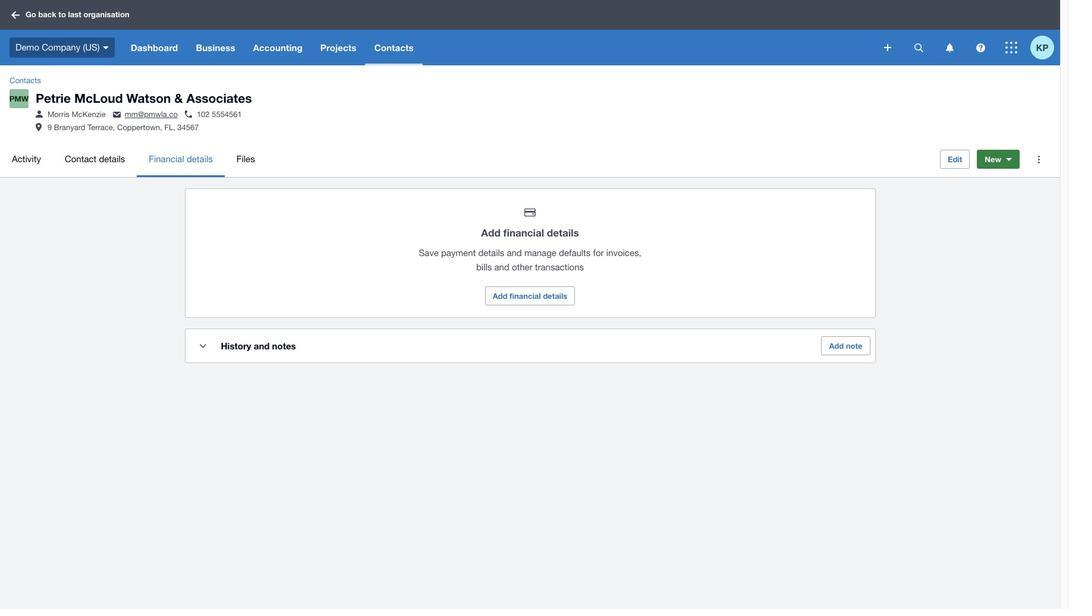 Task type: locate. For each thing, give the bounding box(es) containing it.
add down save payment details and manage defaults for invoices, bills and other transactions
[[493, 292, 508, 301]]

add financial details heading
[[411, 225, 649, 242]]

add financial details inside the "add financial details" button
[[493, 292, 568, 301]]

financial for the "add financial details" button
[[510, 292, 541, 301]]

and
[[507, 248, 522, 258], [495, 262, 510, 273], [254, 341, 270, 352]]

1 vertical spatial add
[[493, 292, 508, 301]]

files button
[[225, 142, 267, 177]]

102
[[197, 110, 210, 119]]

bills
[[477, 262, 492, 273]]

add
[[482, 227, 501, 239], [493, 292, 508, 301], [830, 342, 844, 351]]

demo
[[15, 42, 39, 52]]

2 horizontal spatial svg image
[[977, 43, 986, 52]]

activity button
[[0, 142, 53, 177]]

mckenzie
[[72, 110, 106, 119]]

contacts for the contacts popup button
[[375, 42, 414, 53]]

add up bills
[[482, 227, 501, 239]]

add inside heading
[[482, 227, 501, 239]]

add financial details up manage on the top of page
[[482, 227, 579, 239]]

contacts up pmw on the top
[[10, 76, 41, 85]]

mm@pmwla.co link
[[125, 110, 178, 119]]

edit
[[948, 155, 963, 164]]

add financial details
[[482, 227, 579, 239], [493, 292, 568, 301]]

branyard
[[54, 123, 85, 132]]

34567
[[178, 123, 199, 132]]

0 vertical spatial add
[[482, 227, 501, 239]]

9
[[48, 123, 52, 132]]

2 vertical spatial add
[[830, 342, 844, 351]]

1 vertical spatial financial
[[510, 292, 541, 301]]

0 horizontal spatial svg image
[[103, 46, 109, 49]]

details down the transactions
[[543, 292, 568, 301]]

1 horizontal spatial contacts
[[375, 42, 414, 53]]

and up other on the left of the page
[[507, 248, 522, 258]]

financial
[[504, 227, 544, 239], [510, 292, 541, 301]]

svg image
[[915, 43, 924, 52], [977, 43, 986, 52], [103, 46, 109, 49]]

financial inside button
[[510, 292, 541, 301]]

svg image
[[11, 11, 20, 19], [1006, 42, 1018, 54], [946, 43, 954, 52], [885, 44, 892, 51]]

and left notes
[[254, 341, 270, 352]]

new button
[[978, 150, 1020, 169]]

menu
[[0, 142, 931, 177]]

contact details button
[[53, 142, 137, 177]]

contacts button
[[366, 30, 423, 65]]

billing address image
[[36, 123, 42, 131]]

business
[[196, 42, 235, 53]]

add left note on the bottom
[[830, 342, 844, 351]]

for
[[594, 248, 604, 258]]

petrie mcloud watson & associates
[[36, 91, 252, 106]]

add financial details down other on the left of the page
[[493, 292, 568, 301]]

contacts
[[375, 42, 414, 53], [10, 76, 41, 85]]

other
[[512, 262, 533, 273]]

contacts link
[[5, 75, 46, 87]]

1 vertical spatial add financial details
[[493, 292, 568, 301]]

details up bills
[[479, 248, 505, 258]]

banner
[[0, 0, 1061, 65]]

2 vertical spatial and
[[254, 341, 270, 352]]

notes
[[272, 341, 296, 352]]

details inside save payment details and manage defaults for invoices, bills and other transactions
[[479, 248, 505, 258]]

svg image inside go back to last organisation link
[[11, 11, 20, 19]]

contact details
[[65, 154, 125, 164]]

activity
[[12, 154, 41, 164]]

petrie
[[36, 91, 71, 106]]

add financial details inside add financial details heading
[[482, 227, 579, 239]]

edit button
[[941, 150, 971, 169]]

coppertown,
[[117, 123, 162, 132]]

financial down other on the left of the page
[[510, 292, 541, 301]]

manage
[[525, 248, 557, 258]]

financial for add financial details heading
[[504, 227, 544, 239]]

phone number image
[[185, 111, 192, 118]]

morris mckenzie
[[48, 110, 106, 119]]

0 vertical spatial add financial details
[[482, 227, 579, 239]]

financial inside heading
[[504, 227, 544, 239]]

financial up manage on the top of page
[[504, 227, 544, 239]]

contacts right projects popup button at top left
[[375, 42, 414, 53]]

svg image inside demo company (us) popup button
[[103, 46, 109, 49]]

and right bills
[[495, 262, 510, 273]]

contacts inside popup button
[[375, 42, 414, 53]]

(us)
[[83, 42, 100, 52]]

details
[[99, 154, 125, 164], [187, 154, 213, 164], [547, 227, 579, 239], [479, 248, 505, 258], [543, 292, 568, 301]]

0 vertical spatial contacts
[[375, 42, 414, 53]]

details up defaults
[[547, 227, 579, 239]]

0 horizontal spatial contacts
[[10, 76, 41, 85]]

1 horizontal spatial svg image
[[915, 43, 924, 52]]

1 vertical spatial contacts
[[10, 76, 41, 85]]

0 vertical spatial financial
[[504, 227, 544, 239]]

morris
[[48, 110, 70, 119]]

mcloud
[[74, 91, 123, 106]]

to
[[59, 10, 66, 19]]

save payment details and manage defaults for invoices, bills and other transactions
[[419, 248, 642, 273]]



Task type: describe. For each thing, give the bounding box(es) containing it.
accounting
[[253, 42, 303, 53]]

business button
[[187, 30, 244, 65]]

demo company (us)
[[15, 42, 100, 52]]

primary person image
[[36, 111, 43, 118]]

go
[[26, 10, 36, 19]]

add financial details for the "add financial details" button
[[493, 292, 568, 301]]

last
[[68, 10, 81, 19]]

toggle image
[[200, 344, 206, 348]]

mm@pmwla.co
[[125, 110, 178, 119]]

kp button
[[1031, 30, 1061, 65]]

terrace,
[[88, 123, 115, 132]]

add note button
[[822, 337, 871, 356]]

associates
[[187, 91, 252, 106]]

history and notes
[[221, 341, 296, 352]]

pmw
[[9, 94, 29, 104]]

save
[[419, 248, 439, 258]]

transactions
[[535, 262, 584, 273]]

contact
[[65, 154, 97, 164]]

1 vertical spatial and
[[495, 262, 510, 273]]

invoices,
[[607, 248, 642, 258]]

5554561
[[212, 110, 242, 119]]

add for the "add financial details" button
[[493, 292, 508, 301]]

files
[[237, 154, 255, 164]]

financial
[[149, 154, 184, 164]]

contacts for the contacts link
[[10, 76, 41, 85]]

menu containing activity
[[0, 142, 931, 177]]

defaults
[[559, 248, 591, 258]]

add financial details for add financial details heading
[[482, 227, 579, 239]]

toggle button
[[191, 334, 215, 358]]

fl,
[[164, 123, 175, 132]]

9 branyard terrace, coppertown, fl, 34567
[[48, 123, 199, 132]]

history
[[221, 341, 251, 352]]

projects
[[321, 42, 357, 53]]

dashboard link
[[122, 30, 187, 65]]

add note
[[830, 342, 863, 351]]

go back to last organisation link
[[7, 4, 137, 25]]

0 vertical spatial and
[[507, 248, 522, 258]]

details right financial
[[187, 154, 213, 164]]

financial details
[[149, 154, 213, 164]]

company
[[42, 42, 80, 52]]

back
[[38, 10, 56, 19]]

organisation
[[84, 10, 129, 19]]

projects button
[[312, 30, 366, 65]]

accounting button
[[244, 30, 312, 65]]

&
[[175, 91, 183, 106]]

financial details button
[[137, 142, 225, 177]]

go back to last organisation
[[26, 10, 129, 19]]

email image
[[113, 112, 121, 118]]

102 5554561
[[197, 110, 242, 119]]

kp
[[1037, 42, 1049, 53]]

actions menu image
[[1028, 148, 1051, 171]]

new
[[985, 155, 1002, 164]]

details right contact
[[99, 154, 125, 164]]

note
[[847, 342, 863, 351]]

add for add note button
[[830, 342, 844, 351]]

watson
[[126, 91, 171, 106]]

banner containing kp
[[0, 0, 1061, 65]]

payment
[[441, 248, 476, 258]]

details inside heading
[[547, 227, 579, 239]]

add financial details button
[[485, 287, 576, 306]]

add for add financial details heading
[[482, 227, 501, 239]]

details inside button
[[543, 292, 568, 301]]

demo company (us) button
[[0, 30, 122, 65]]

dashboard
[[131, 42, 178, 53]]



Task type: vqa. For each thing, say whether or not it's contained in the screenshot.
invoices to the top
no



